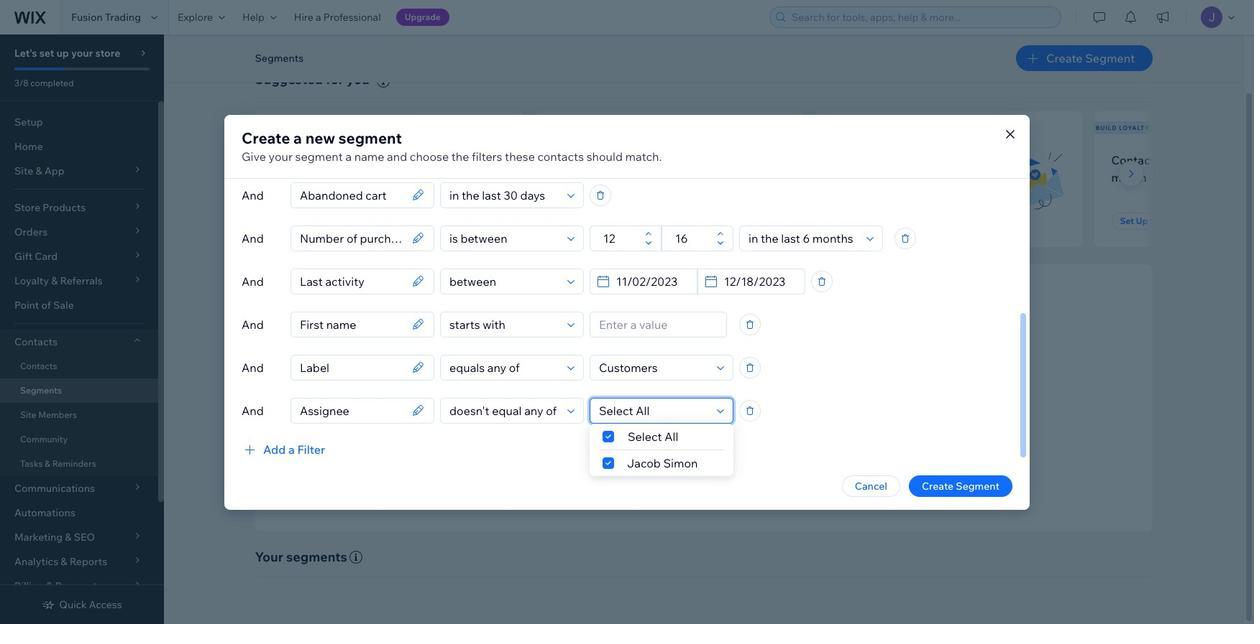 Task type: vqa. For each thing, say whether or not it's contained in the screenshot.
now
no



Task type: locate. For each thing, give the bounding box(es) containing it.
create a new segment give your segment a name and choose the filters these contacts should match.
[[242, 128, 662, 164]]

5 and from the top
[[242, 361, 264, 375]]

1 set from the left
[[281, 216, 295, 227]]

automatically
[[780, 407, 843, 420]]

create inside create a new segment give your segment a name and choose the filters these contacts should match.
[[242, 128, 290, 147]]

get
[[561, 446, 578, 459]]

set up segment down subscribed
[[281, 216, 348, 227]]

automations link
[[0, 501, 158, 526]]

your right on
[[889, 170, 913, 185]]

to right subscribed
[[335, 170, 346, 185]]

segments for the "segments" button
[[255, 52, 304, 65]]

2 set up segment from the left
[[561, 216, 628, 227]]

Search for tools, apps, help & more... field
[[787, 7, 1056, 27]]

who up purchase
[[663, 153, 685, 167]]

segments
[[286, 549, 347, 566]]

new subscribers
[[257, 124, 324, 131]]

set up segment down contacts with a birthday th
[[1120, 216, 1188, 227]]

1 horizontal spatial segments
[[255, 52, 304, 65]]

1 vertical spatial of
[[669, 407, 678, 420]]

a down customers
[[627, 170, 633, 185]]

the inside create a new segment give your segment a name and choose the filters these contacts should match.
[[451, 149, 469, 164]]

your inside active email subscribers who clicked on your campaign
[[889, 170, 913, 185]]

0 vertical spatial select options field
[[595, 356, 713, 380]]

1 horizontal spatial who
[[663, 153, 685, 167]]

0 vertical spatial new
[[257, 124, 273, 131]]

2 who from the left
[[663, 153, 685, 167]]

1 vertical spatial to
[[731, 426, 741, 439]]

for
[[326, 71, 344, 88]]

1 set up segment button from the left
[[272, 213, 357, 230]]

segments inside sidebar element
[[20, 385, 62, 396]]

segment down new
[[295, 149, 343, 164]]

your right give
[[269, 149, 293, 164]]

contacts
[[538, 149, 584, 164], [299, 153, 346, 167], [680, 407, 721, 420]]

Choose a condition field
[[445, 183, 563, 207], [445, 226, 563, 251], [445, 269, 563, 294], [445, 312, 563, 337], [445, 356, 563, 380], [445, 399, 563, 423]]

segments
[[255, 52, 304, 65], [20, 385, 62, 396]]

2 horizontal spatial create segment button
[[1016, 45, 1152, 71]]

who left recently
[[349, 153, 372, 167]]

0 horizontal spatial to
[[335, 170, 346, 185]]

explore
[[178, 11, 213, 24]]

set up segment button for clicked
[[832, 213, 916, 230]]

to inside new contacts who recently subscribed to your mailing list
[[335, 170, 346, 185]]

To text field
[[671, 226, 713, 251]]

3 set from the left
[[840, 216, 854, 227]]

sidebar element
[[0, 35, 164, 625]]

set up segment button down contacts with a birthday th
[[1111, 213, 1196, 230]]

None field
[[296, 183, 408, 207], [296, 226, 408, 251], [296, 269, 408, 294], [296, 312, 408, 337], [296, 356, 408, 380], [296, 399, 408, 423], [296, 183, 408, 207], [296, 226, 408, 251], [296, 269, 408, 294], [296, 312, 408, 337], [296, 356, 408, 380], [296, 399, 408, 423]]

set up segment for made
[[561, 216, 628, 227]]

personalized
[[588, 426, 648, 439]]

0 horizontal spatial contacts
[[299, 153, 346, 167]]

0 horizontal spatial email
[[650, 426, 675, 439]]

campaign
[[916, 170, 969, 185]]

4 choose a condition field from the top
[[445, 312, 563, 337]]

up down contacts with a birthday th
[[1136, 216, 1148, 227]]

up down clicked
[[856, 216, 868, 227]]

subscribers down suggested
[[275, 124, 324, 131]]

2 horizontal spatial create segment
[[1046, 51, 1135, 65]]

your down name
[[349, 170, 373, 185]]

1 horizontal spatial subscribers
[[901, 153, 964, 167]]

specific
[[594, 407, 631, 420]]

a inside potential customers who haven't made a purchase yet
[[627, 170, 633, 185]]

subscribers up "campaign"
[[901, 153, 964, 167]]

set up segment
[[281, 216, 348, 227], [561, 216, 628, 227], [840, 216, 908, 227], [1120, 216, 1188, 227]]

of left sale
[[41, 299, 51, 312]]

new
[[257, 124, 273, 131], [272, 153, 297, 167]]

contacts down "contacts" dropdown button
[[20, 361, 57, 372]]

a right add
[[288, 443, 295, 457]]

2 horizontal spatial and
[[819, 446, 837, 459]]

contacts down new
[[299, 153, 346, 167]]

0 vertical spatial segment
[[339, 128, 402, 147]]

that
[[723, 407, 742, 420]]

the left the filters
[[451, 149, 469, 164]]

email
[[869, 153, 898, 167], [650, 426, 675, 439]]

1 vertical spatial select options field
[[595, 399, 713, 423]]

up down subscribed
[[297, 216, 309, 227]]

and up the 'leads'
[[795, 426, 813, 439]]

who for your
[[349, 153, 372, 167]]

and up mailing
[[387, 149, 407, 164]]

6 and from the top
[[242, 404, 264, 418]]

to right get
[[580, 446, 590, 459]]

1 select options field from the top
[[595, 356, 713, 380]]

new
[[305, 128, 335, 147]]

1 horizontal spatial of
[[669, 407, 678, 420]]

and inside create a new segment give your segment a name and choose the filters these contacts should match.
[[387, 149, 407, 164]]

set up segment button down on
[[832, 213, 916, 230]]

and for 1st "choose a condition" field from the bottom
[[242, 404, 264, 418]]

the
[[451, 149, 469, 164], [648, 385, 669, 402]]

2 horizontal spatial who
[[966, 153, 989, 167]]

1 and from the top
[[242, 188, 264, 202]]

a left name
[[345, 149, 352, 164]]

up for subscribed
[[297, 216, 309, 227]]

with
[[1163, 153, 1187, 167]]

None checkbox
[[603, 429, 614, 446]]

add a filter
[[263, 443, 325, 457]]

1 vertical spatial email
[[650, 426, 675, 439]]

2 horizontal spatial contacts
[[680, 407, 721, 420]]

0 vertical spatial and
[[387, 149, 407, 164]]

build
[[1096, 124, 1117, 131]]

segments link
[[0, 379, 158, 403]]

1 choose a condition field from the top
[[445, 183, 563, 207]]

1 horizontal spatial to
[[580, 446, 590, 459]]

contacts inside new contacts who recently subscribed to your mailing list
[[299, 153, 346, 167]]

segments up suggested
[[255, 52, 304, 65]]

reminders
[[52, 459, 96, 470]]

1 horizontal spatial create segment button
[[909, 476, 1012, 497]]

4 set from the left
[[1120, 216, 1134, 227]]

fusion trading
[[71, 11, 141, 24]]

and
[[242, 188, 264, 202], [242, 231, 264, 246], [242, 274, 264, 289], [242, 317, 264, 332], [242, 361, 264, 375], [242, 404, 264, 418]]

set up segment button down subscribed
[[272, 213, 357, 230]]

new contacts who recently subscribed to your mailing list
[[272, 153, 434, 185]]

segment
[[1085, 51, 1135, 65], [311, 216, 348, 227], [590, 216, 628, 227], [870, 216, 908, 227], [1150, 216, 1188, 227], [956, 480, 1000, 493], [709, 482, 759, 496]]

1 vertical spatial new
[[272, 153, 297, 167]]

Jacob Simon checkbox
[[590, 451, 733, 477]]

who inside new contacts who recently subscribed to your mailing list
[[349, 153, 372, 167]]

create segment
[[1046, 51, 1135, 65], [922, 480, 1000, 493], [670, 482, 759, 496]]

of down 'right'
[[669, 407, 678, 420]]

your
[[71, 47, 93, 60], [269, 149, 293, 164], [349, 170, 373, 185], [889, 170, 913, 185], [620, 446, 641, 459]]

new inside new contacts who recently subscribed to your mailing list
[[272, 153, 297, 167]]

3 set up segment from the left
[[840, 216, 908, 227]]

of inside reach the right target audience create specific groups of contacts that update automatically send personalized email campaigns to drive sales and build trust get to know your high-value customers, potential leads and more
[[669, 407, 678, 420]]

of inside point of sale link
[[41, 299, 51, 312]]

the up "groups"
[[648, 385, 669, 402]]

tasks
[[20, 459, 43, 470]]

up for clicked
[[856, 216, 868, 227]]

add
[[263, 443, 286, 457]]

quick
[[59, 599, 87, 612]]

hire
[[294, 11, 313, 24]]

point of sale link
[[0, 293, 158, 318]]

1 who from the left
[[349, 153, 372, 167]]

segments inside button
[[255, 52, 304, 65]]

th
[[1246, 153, 1254, 167]]

5 choose a condition field from the top
[[445, 356, 563, 380]]

4 and from the top
[[242, 317, 264, 332]]

0 horizontal spatial who
[[349, 153, 372, 167]]

2 up from the left
[[577, 216, 588, 227]]

1 horizontal spatial contacts
[[538, 149, 584, 164]]

2 vertical spatial contacts
[[20, 361, 57, 372]]

active email subscribers who clicked on your campaign
[[832, 153, 989, 185]]

6 choose a condition field from the top
[[445, 399, 563, 423]]

set up segment button down the made
[[552, 213, 637, 230]]

2 and from the top
[[242, 231, 264, 246]]

up left from text field
[[577, 216, 588, 227]]

value
[[667, 446, 691, 459]]

contacts down point of sale
[[14, 336, 58, 349]]

3 and from the top
[[242, 274, 264, 289]]

email up on
[[869, 153, 898, 167]]

and down build
[[819, 446, 837, 459]]

home link
[[0, 134, 158, 159]]

suggested
[[255, 71, 323, 88]]

list
[[252, 111, 1254, 247]]

update
[[744, 407, 778, 420]]

1 horizontal spatial the
[[648, 385, 669, 402]]

0 vertical spatial the
[[451, 149, 469, 164]]

From text field
[[599, 226, 641, 251]]

trading
[[105, 11, 141, 24]]

1 up from the left
[[297, 216, 309, 227]]

0 horizontal spatial subscribers
[[275, 124, 324, 131]]

segments up site members
[[20, 385, 62, 396]]

a right with
[[1189, 153, 1195, 167]]

right
[[671, 385, 701, 402]]

1 horizontal spatial and
[[795, 426, 813, 439]]

setup link
[[0, 110, 158, 134]]

0 vertical spatial segments
[[255, 52, 304, 65]]

1 vertical spatial the
[[648, 385, 669, 402]]

site
[[20, 410, 36, 421]]

select options field up select all
[[595, 399, 713, 423]]

set up segment button for made
[[552, 213, 637, 230]]

3 set up segment button from the left
[[832, 213, 916, 230]]

your inside new contacts who recently subscribed to your mailing list
[[349, 170, 373, 185]]

should
[[587, 149, 623, 164]]

email up high- at the bottom of page
[[650, 426, 675, 439]]

set up segment button
[[272, 213, 357, 230], [552, 213, 637, 230], [832, 213, 916, 230], [1111, 213, 1196, 230]]

set up segment down on
[[840, 216, 908, 227]]

purchase
[[636, 170, 686, 185]]

contacts inside dropdown button
[[14, 336, 58, 349]]

your inside reach the right target audience create specific groups of contacts that update automatically send personalized email campaigns to drive sales and build trust get to know your high-value customers, potential leads and more
[[620, 446, 641, 459]]

cancel button
[[842, 476, 900, 497]]

list containing new contacts who recently subscribed to your mailing list
[[252, 111, 1254, 247]]

who up "campaign"
[[966, 153, 989, 167]]

segment
[[339, 128, 402, 147], [295, 149, 343, 164]]

0 horizontal spatial segments
[[20, 385, 62, 396]]

contacts inside reach the right target audience create specific groups of contacts that update automatically send personalized email campaigns to drive sales and build trust get to know your high-value customers, potential leads and more
[[680, 407, 721, 420]]

contacts for "contacts" dropdown button
[[14, 336, 58, 349]]

a left new
[[293, 128, 302, 147]]

set
[[39, 47, 54, 60]]

0 vertical spatial contacts
[[1111, 153, 1161, 167]]

0 horizontal spatial create segment button
[[648, 480, 759, 497]]

1 vertical spatial segments
[[20, 385, 62, 396]]

1 set up segment from the left
[[281, 216, 348, 227]]

create segment button
[[1016, 45, 1152, 71], [909, 476, 1012, 497], [648, 480, 759, 497]]

2 set from the left
[[561, 216, 575, 227]]

contacts up 'campaigns'
[[680, 407, 721, 420]]

create
[[1046, 51, 1083, 65], [242, 128, 290, 147], [561, 407, 592, 420], [922, 480, 954, 493], [670, 482, 706, 496]]

2 set up segment button from the left
[[552, 213, 637, 230]]

3 up from the left
[[856, 216, 868, 227]]

new up give
[[257, 124, 273, 131]]

customers
[[603, 153, 660, 167]]

your right up
[[71, 47, 93, 60]]

reach
[[608, 385, 645, 402]]

email inside reach the right target audience create specific groups of contacts that update automatically send personalized email campaigns to drive sales and build trust get to know your high-value customers, potential leads and more
[[650, 426, 675, 439]]

and for fourth "choose a condition" field from the top
[[242, 317, 264, 332]]

create inside reach the right target audience create specific groups of contacts that update automatically send personalized email campaigns to drive sales and build trust get to know your high-value customers, potential leads and more
[[561, 407, 592, 420]]

contacts
[[1111, 153, 1161, 167], [14, 336, 58, 349], [20, 361, 57, 372]]

let's
[[14, 47, 37, 60]]

0 horizontal spatial and
[[387, 149, 407, 164]]

who
[[349, 153, 372, 167], [663, 153, 685, 167], [966, 153, 989, 167]]

fusion
[[71, 11, 103, 24]]

yet
[[689, 170, 706, 185]]

contacts inside create a new segment give your segment a name and choose the filters these contacts should match.
[[538, 149, 584, 164]]

0 horizontal spatial the
[[451, 149, 469, 164]]

set for new contacts who recently subscribed to your mailing list
[[281, 216, 295, 227]]

new up subscribed
[[272, 153, 297, 167]]

1 vertical spatial contacts
[[14, 336, 58, 349]]

who inside potential customers who haven't made a purchase yet
[[663, 153, 685, 167]]

groups
[[633, 407, 666, 420]]

build loyalty
[[1096, 124, 1150, 131]]

your down select
[[620, 446, 641, 459]]

1 horizontal spatial email
[[869, 153, 898, 167]]

point of sale
[[14, 299, 74, 312]]

select options field for 2nd "choose a condition" field from the bottom of the page
[[595, 356, 713, 380]]

select all
[[628, 430, 678, 444]]

0 vertical spatial of
[[41, 299, 51, 312]]

up for made
[[577, 216, 588, 227]]

segment up name
[[339, 128, 402, 147]]

contacts up the haven't at the top left of page
[[538, 149, 584, 164]]

3 who from the left
[[966, 153, 989, 167]]

2 select options field from the top
[[595, 399, 713, 423]]

0 vertical spatial email
[[869, 153, 898, 167]]

set up segment down the made
[[561, 216, 628, 227]]

to left drive
[[731, 426, 741, 439]]

2 horizontal spatial to
[[731, 426, 741, 439]]

members
[[38, 410, 77, 421]]

contacts down loyalty
[[1111, 153, 1161, 167]]

0 vertical spatial to
[[335, 170, 346, 185]]

select options field up reach
[[595, 356, 713, 380]]

2 vertical spatial and
[[819, 446, 837, 459]]

let's set up your store
[[14, 47, 120, 60]]

list
[[418, 170, 434, 185]]

1 vertical spatial subscribers
[[901, 153, 964, 167]]

create segment button for cancel
[[909, 476, 1012, 497]]

0 horizontal spatial of
[[41, 299, 51, 312]]

jacob
[[627, 457, 661, 471]]

0 horizontal spatial create segment
[[670, 482, 759, 496]]

Select options field
[[595, 356, 713, 380], [595, 399, 713, 423]]



Task type: describe. For each thing, give the bounding box(es) containing it.
trust
[[841, 426, 863, 439]]

made
[[594, 170, 625, 185]]

setup
[[14, 116, 43, 129]]

sale
[[53, 299, 74, 312]]

your inside sidebar element
[[71, 47, 93, 60]]

hire a professional link
[[285, 0, 389, 35]]

know
[[592, 446, 617, 459]]

3/8 completed
[[14, 78, 74, 88]]

access
[[89, 599, 122, 612]]

quick access
[[59, 599, 122, 612]]

3 choose a condition field from the top
[[445, 269, 563, 294]]

and for 2nd "choose a condition" field from the bottom of the page
[[242, 361, 264, 375]]

cancel
[[855, 480, 887, 493]]

1 vertical spatial and
[[795, 426, 813, 439]]

leads
[[792, 446, 817, 459]]

4 up from the left
[[1136, 216, 1148, 227]]

customers,
[[694, 446, 746, 459]]

4 set up segment from the left
[[1120, 216, 1188, 227]]

and for third "choose a condition" field from the top of the page
[[242, 274, 264, 289]]

new for new contacts who recently subscribed to your mailing list
[[272, 153, 297, 167]]

create segment button for segments
[[1016, 45, 1152, 71]]

&
[[45, 459, 50, 470]]

potential
[[552, 153, 600, 167]]

reach the right target audience create specific groups of contacts that update automatically send personalized email campaigns to drive sales and build trust get to know your high-value customers, potential leads and more
[[561, 385, 864, 459]]

3/8
[[14, 78, 28, 88]]

name
[[354, 149, 384, 164]]

give
[[242, 149, 266, 164]]

new for new subscribers
[[257, 124, 273, 131]]

hire a professional
[[294, 11, 381, 24]]

target
[[704, 385, 741, 402]]

contacts for contacts link
[[20, 361, 57, 372]]

contacts with a birthday th
[[1111, 153, 1254, 185]]

Select an option field
[[744, 226, 862, 251]]

campaigns
[[678, 426, 729, 439]]

contacts inside contacts with a birthday th
[[1111, 153, 1161, 167]]

a inside contacts with a birthday th
[[1189, 153, 1195, 167]]

subscribed
[[272, 170, 333, 185]]

professional
[[323, 11, 381, 24]]

home
[[14, 140, 43, 153]]

select options field for 1st "choose a condition" field from the bottom
[[595, 399, 713, 423]]

up
[[56, 47, 69, 60]]

upgrade button
[[396, 9, 449, 26]]

who inside active email subscribers who clicked on your campaign
[[966, 153, 989, 167]]

potential customers who haven't made a purchase yet
[[552, 153, 706, 185]]

active
[[832, 153, 866, 167]]

1 horizontal spatial create segment
[[922, 480, 1000, 493]]

12/18/2023 field
[[720, 269, 800, 294]]

set up segment button for subscribed
[[272, 213, 357, 230]]

your inside create a new segment give your segment a name and choose the filters these contacts should match.
[[269, 149, 293, 164]]

the inside reach the right target audience create specific groups of contacts that update automatically send personalized email campaigns to drive sales and build trust get to know your high-value customers, potential leads and more
[[648, 385, 669, 402]]

Enter a value field
[[595, 312, 722, 337]]

subscribers inside active email subscribers who clicked on your campaign
[[901, 153, 964, 167]]

tasks & reminders
[[20, 459, 96, 470]]

more
[[839, 446, 864, 459]]

set up segment for clicked
[[840, 216, 908, 227]]

and for first "choose a condition" field
[[242, 188, 264, 202]]

who for purchase
[[663, 153, 685, 167]]

suggested for you
[[255, 71, 369, 88]]

build
[[815, 426, 838, 439]]

2 vertical spatial to
[[580, 446, 590, 459]]

segments for segments link
[[20, 385, 62, 396]]

loyalty
[[1119, 124, 1150, 131]]

filter
[[297, 443, 325, 457]]

your
[[255, 549, 283, 566]]

set for potential customers who haven't made a purchase yet
[[561, 216, 575, 227]]

contacts link
[[0, 355, 158, 379]]

4 set up segment button from the left
[[1111, 213, 1196, 230]]

all
[[665, 430, 678, 444]]

these
[[505, 149, 535, 164]]

point
[[14, 299, 39, 312]]

segments button
[[248, 47, 311, 69]]

site members
[[20, 410, 77, 421]]

community link
[[0, 428, 158, 452]]

completed
[[30, 78, 74, 88]]

jacob simon
[[627, 457, 698, 471]]

tasks & reminders link
[[0, 452, 158, 477]]

help button
[[234, 0, 285, 35]]

set for active email subscribers who clicked on your campaign
[[840, 216, 854, 227]]

add a filter button
[[242, 441, 325, 458]]

drive
[[743, 426, 767, 439]]

upgrade
[[405, 12, 441, 22]]

email inside active email subscribers who clicked on your campaign
[[869, 153, 898, 167]]

1 vertical spatial segment
[[295, 149, 343, 164]]

choose
[[410, 149, 449, 164]]

simon
[[663, 457, 698, 471]]

your segments
[[255, 549, 347, 566]]

a right hire at left
[[316, 11, 321, 24]]

store
[[95, 47, 120, 60]]

help
[[242, 11, 265, 24]]

high-
[[643, 446, 667, 459]]

0 vertical spatial subscribers
[[275, 124, 324, 131]]

you
[[347, 71, 369, 88]]

potential
[[748, 446, 790, 459]]

select
[[628, 430, 662, 444]]

site members link
[[0, 403, 158, 428]]

birthday
[[1198, 153, 1244, 167]]

and for fifth "choose a condition" field from the bottom
[[242, 231, 264, 246]]

automations
[[14, 507, 75, 520]]

community
[[20, 434, 68, 445]]

a inside button
[[288, 443, 295, 457]]

2 choose a condition field from the top
[[445, 226, 563, 251]]

audience
[[744, 385, 800, 402]]

haven't
[[552, 170, 591, 185]]

sales
[[769, 426, 793, 439]]

11/02/2023 field
[[612, 269, 692, 294]]

set up segment for subscribed
[[281, 216, 348, 227]]



